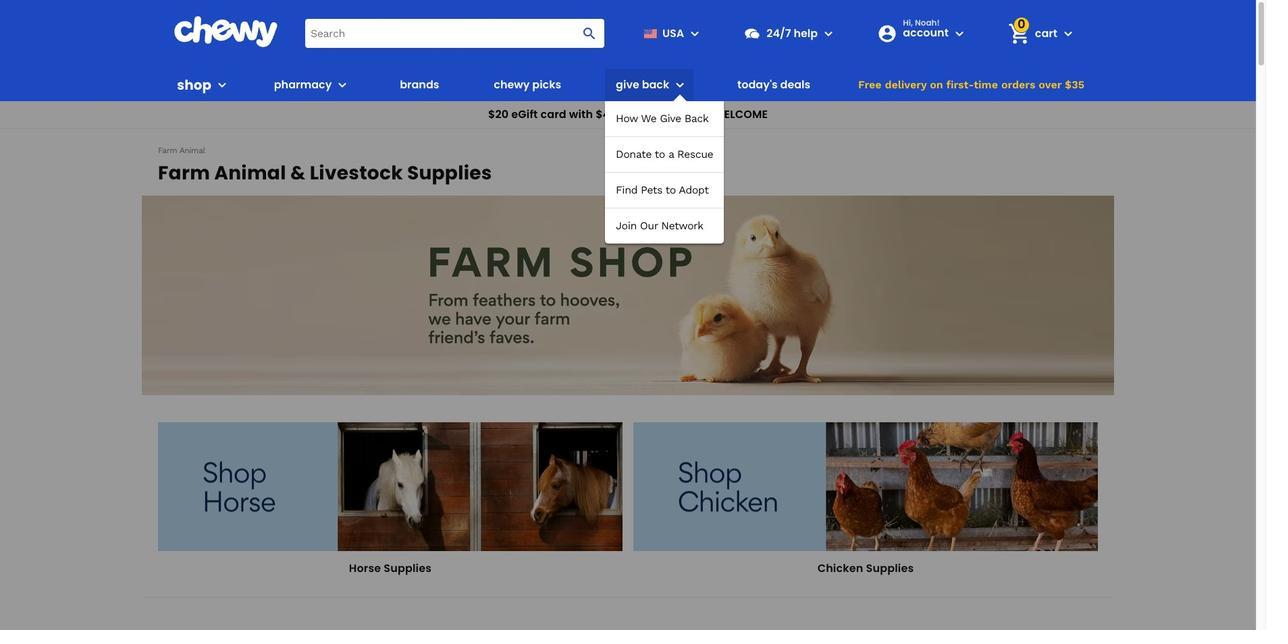 Task type: describe. For each thing, give the bounding box(es) containing it.
brands link
[[395, 69, 445, 101]]

today's deals link
[[732, 69, 816, 101]]

chicken
[[818, 561, 864, 577]]

submit search image
[[582, 25, 598, 42]]

adopt
[[679, 184, 709, 197]]

farm animal farm animal & livestock supplies
[[158, 146, 492, 186]]

give back
[[616, 77, 670, 93]]

chewy
[[494, 77, 530, 93]]

give back menu image
[[672, 77, 689, 93]]

deals
[[781, 77, 811, 93]]

usa button
[[639, 17, 703, 50]]

how
[[616, 112, 638, 125]]

hi,
[[903, 17, 913, 28]]

chewy home image
[[174, 16, 278, 47]]

0 vertical spatial give
[[616, 77, 640, 93]]

1 horizontal spatial animal
[[214, 160, 286, 186]]

use
[[690, 107, 711, 122]]

join our network
[[616, 220, 704, 232]]

with
[[569, 107, 593, 122]]

account
[[903, 25, 949, 40]]

menu image
[[687, 25, 703, 42]]

free delivery on first-time orders over $35 button
[[855, 69, 1089, 101]]

shop
[[177, 75, 211, 94]]

$35
[[1065, 78, 1085, 91]]

orders
[[1002, 78, 1036, 91]]

to inside find pets to adopt link
[[666, 184, 676, 197]]

account menu image
[[952, 25, 968, 42]]

0 horizontal spatial back
[[642, 77, 670, 93]]

$20 egift card with $49+ first order* use welcome link
[[0, 101, 1256, 129]]

give back link
[[611, 69, 670, 101]]

items image
[[1007, 22, 1031, 45]]

shop horse supplies image
[[158, 423, 623, 552]]

donate to a rescue link
[[605, 137, 724, 172]]

24/7
[[767, 25, 791, 41]]

livestock
[[310, 160, 403, 186]]

today's deals
[[738, 77, 811, 93]]

cart menu image
[[1061, 25, 1077, 42]]

horse supplies
[[349, 561, 432, 577]]

pharmacy menu image
[[335, 77, 351, 93]]

on
[[930, 78, 944, 91]]

Product search field
[[305, 19, 605, 48]]

free delivery on first-time orders over $35
[[859, 78, 1085, 91]]

pharmacy
[[274, 77, 332, 93]]

supplies inside farm animal farm animal & livestock supplies
[[407, 160, 492, 186]]

1 horizontal spatial back
[[685, 112, 709, 125]]

join our network link
[[605, 209, 724, 244]]

chewy picks link
[[489, 69, 567, 101]]

give inside how we give back link
[[660, 112, 681, 125]]

picks
[[533, 77, 562, 93]]

site banner
[[0, 0, 1256, 244]]

$20 egift card with $49+ first order* use welcome
[[488, 107, 768, 122]]

find pets to adopt
[[616, 184, 709, 197]]

pets
[[641, 184, 663, 197]]

free
[[859, 78, 882, 91]]

chicken supplies
[[818, 561, 914, 577]]

welcome
[[713, 107, 768, 122]]



Task type: locate. For each thing, give the bounding box(es) containing it.
chewy support image
[[744, 25, 761, 42]]

chewy picks
[[494, 77, 562, 93]]

1 vertical spatial animal
[[214, 160, 286, 186]]

our
[[640, 220, 658, 232]]

brands
[[400, 77, 439, 93]]

rescue
[[678, 148, 714, 161]]

shop chicken supplies image
[[634, 423, 1098, 552]]

1 horizontal spatial to
[[666, 184, 676, 197]]

menu image
[[214, 77, 230, 93]]

$49+
[[596, 107, 625, 122]]

0 horizontal spatial to
[[655, 148, 665, 161]]

Search text field
[[305, 19, 605, 48]]

to right pets
[[666, 184, 676, 197]]

find pets to adopt link
[[605, 173, 724, 208]]

horse supplies link
[[158, 423, 623, 577]]

to
[[655, 148, 665, 161], [666, 184, 676, 197]]

24/7 help
[[767, 25, 818, 41]]

back
[[642, 77, 670, 93], [685, 112, 709, 125]]

1 vertical spatial to
[[666, 184, 676, 197]]

pharmacy link
[[269, 69, 332, 101]]

how we give back link
[[605, 101, 724, 136]]

first-
[[947, 78, 974, 91]]

farm shop. from feathers to hooves, we have your farm friend's faves. image
[[142, 196, 1115, 396]]

usa
[[663, 25, 684, 41]]

donate
[[616, 148, 652, 161]]

hi, noah! account
[[903, 17, 949, 40]]

animal left &
[[214, 160, 286, 186]]

1 vertical spatial farm
[[158, 160, 210, 186]]

egift
[[512, 107, 538, 122]]

join
[[616, 220, 637, 232]]

cart
[[1035, 25, 1058, 41]]

back left give back menu icon
[[642, 77, 670, 93]]

give right we
[[660, 112, 681, 125]]

help menu image
[[821, 25, 837, 42]]

0 vertical spatial farm
[[158, 146, 177, 155]]

animal
[[179, 146, 205, 155], [214, 160, 286, 186]]

horse
[[349, 561, 381, 577]]

network
[[662, 220, 704, 232]]

noah!
[[915, 17, 940, 28]]

&
[[290, 160, 306, 186]]

1 vertical spatial back
[[685, 112, 709, 125]]

first
[[627, 107, 649, 122]]

0 vertical spatial animal
[[179, 146, 205, 155]]

donate to a rescue
[[616, 148, 714, 161]]

to left a
[[655, 148, 665, 161]]

today's
[[738, 77, 778, 93]]

0
[[1018, 16, 1026, 33]]

back up 'rescue'
[[685, 112, 709, 125]]

$20
[[488, 107, 509, 122]]

time
[[974, 78, 998, 91]]

a
[[669, 148, 674, 161]]

give
[[616, 77, 640, 93], [660, 112, 681, 125]]

supplies for horse supplies
[[384, 561, 432, 577]]

how we give back
[[616, 112, 709, 125]]

24/7 help link
[[739, 17, 818, 50]]

help
[[794, 25, 818, 41]]

find
[[616, 184, 638, 197]]

chicken supplies link
[[634, 423, 1098, 577]]

1 farm from the top
[[158, 146, 177, 155]]

0 vertical spatial to
[[655, 148, 665, 161]]

1 horizontal spatial give
[[660, 112, 681, 125]]

2 farm from the top
[[158, 160, 210, 186]]

delivery
[[885, 78, 927, 91]]

shop button
[[177, 69, 230, 101]]

give up $20 egift card with $49+ first order* use welcome
[[616, 77, 640, 93]]

0 horizontal spatial give
[[616, 77, 640, 93]]

card
[[541, 107, 567, 122]]

to inside donate to a rescue 'link'
[[655, 148, 665, 161]]

we
[[641, 112, 657, 125]]

order*
[[652, 107, 688, 122]]

supplies for chicken supplies
[[866, 561, 914, 577]]

0 horizontal spatial animal
[[179, 146, 205, 155]]

farm
[[158, 146, 177, 155], [158, 160, 210, 186]]

0 vertical spatial back
[[642, 77, 670, 93]]

over
[[1039, 78, 1062, 91]]

supplies
[[407, 160, 492, 186], [384, 561, 432, 577], [866, 561, 914, 577]]

1 vertical spatial give
[[660, 112, 681, 125]]

animal down shop
[[179, 146, 205, 155]]



Task type: vqa. For each thing, say whether or not it's contained in the screenshot.
Cart
yes



